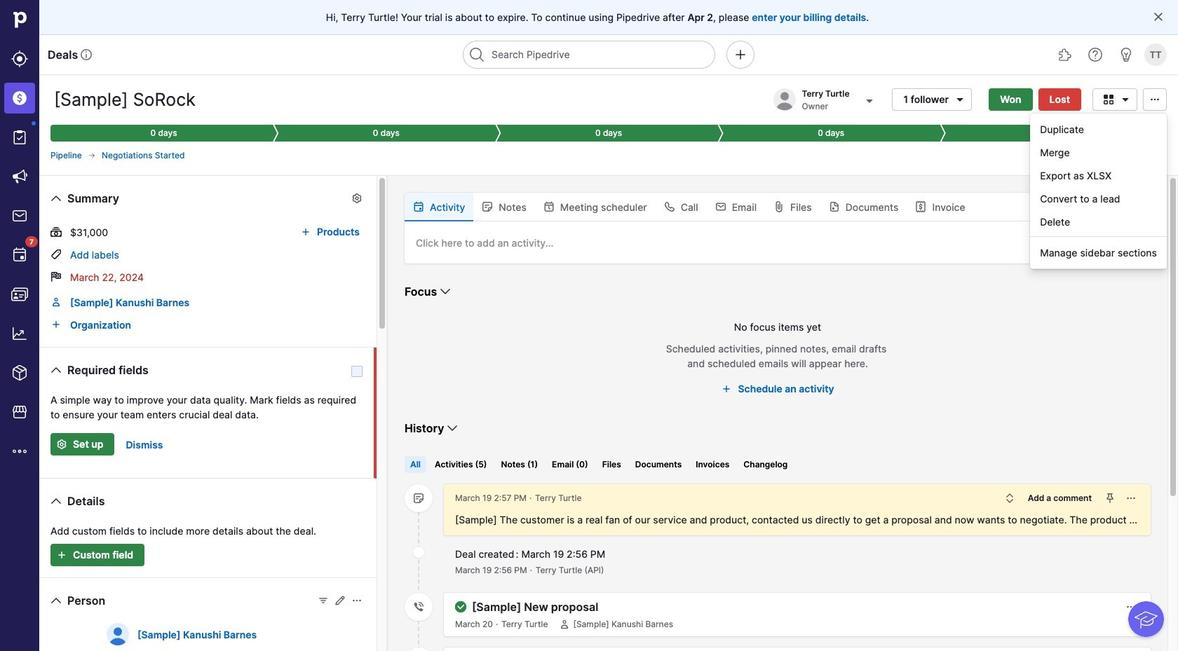 Task type: vqa. For each thing, say whether or not it's contained in the screenshot.
4th row from the top of the page
no



Task type: locate. For each thing, give the bounding box(es) containing it.
home image
[[9, 9, 30, 30]]

color secondary image
[[413, 493, 424, 504], [413, 602, 424, 613]]

menu item
[[0, 79, 39, 118]]

color primary image
[[1153, 11, 1164, 22], [1100, 94, 1117, 105], [48, 190, 65, 207], [351, 193, 363, 204], [413, 201, 424, 212], [482, 201, 493, 212], [715, 201, 726, 212], [774, 201, 785, 212], [829, 201, 840, 212], [915, 201, 927, 212], [50, 226, 62, 238], [297, 226, 314, 238], [48, 362, 65, 379], [48, 493, 65, 510], [48, 593, 65, 609], [559, 619, 570, 630]]

sales inbox image
[[11, 208, 28, 224]]

0 vertical spatial color secondary image
[[413, 493, 424, 504]]

color primary image
[[952, 94, 969, 105], [1117, 94, 1134, 105], [1146, 94, 1163, 105], [88, 151, 96, 160], [543, 201, 555, 212], [664, 201, 675, 212], [50, 249, 62, 260], [50, 271, 62, 283], [437, 283, 454, 300], [718, 384, 735, 395], [444, 420, 461, 437], [318, 595, 329, 607], [334, 595, 346, 607], [351, 595, 363, 607], [455, 602, 466, 613]]

menu
[[0, 0, 39, 651]]

[Sample] SoRock text field
[[50, 86, 222, 114]]

quick help image
[[1087, 46, 1104, 63]]

Search Pipedrive field
[[463, 41, 715, 69]]

color secondary image up color secondary icon
[[413, 493, 424, 504]]

1 vertical spatial color undefined image
[[11, 247, 28, 264]]

contacts image
[[11, 286, 28, 303]]

deals image
[[11, 90, 28, 107]]

color secondary image down color secondary icon
[[413, 602, 424, 613]]

color undefined image
[[11, 129, 28, 146], [11, 247, 28, 264]]

expand image
[[1004, 493, 1015, 504]]

0 vertical spatial color undefined image
[[11, 129, 28, 146]]

marketplace image
[[11, 404, 28, 421]]

campaigns image
[[11, 168, 28, 185]]

2 color undefined image from the top
[[11, 247, 28, 264]]

1 vertical spatial color secondary image
[[413, 602, 424, 613]]

color secondary image
[[413, 547, 424, 558]]

1 color undefined image from the top
[[11, 129, 28, 146]]

color undefined image up contacts icon
[[11, 247, 28, 264]]

color undefined image down deals image at the top of page
[[11, 129, 28, 146]]



Task type: describe. For each thing, give the bounding box(es) containing it.
pin this note image
[[1104, 493, 1116, 504]]

insights image
[[11, 325, 28, 342]]

sales assistant image
[[1118, 46, 1135, 63]]

color primary inverted image
[[53, 550, 70, 561]]

info image
[[81, 49, 92, 60]]

knowledge center bot, also known as kc bot is an onboarding assistant that allows you to see the list of onboarding items in one place for quick and easy reference. this improves your in-app experience. image
[[1128, 602, 1164, 637]]

more actions image
[[1125, 602, 1137, 613]]

color link image
[[50, 319, 62, 330]]

leads image
[[11, 50, 28, 67]]

more actions image
[[1125, 493, 1137, 504]]

color primary inverted image
[[53, 439, 70, 450]]

color link image
[[50, 297, 62, 308]]

products image
[[11, 365, 28, 381]]

more image
[[11, 443, 28, 460]]

2 color secondary image from the top
[[413, 602, 424, 613]]

quick add image
[[732, 46, 749, 63]]

transfer ownership image
[[861, 92, 878, 109]]

1 color secondary image from the top
[[413, 493, 424, 504]]



